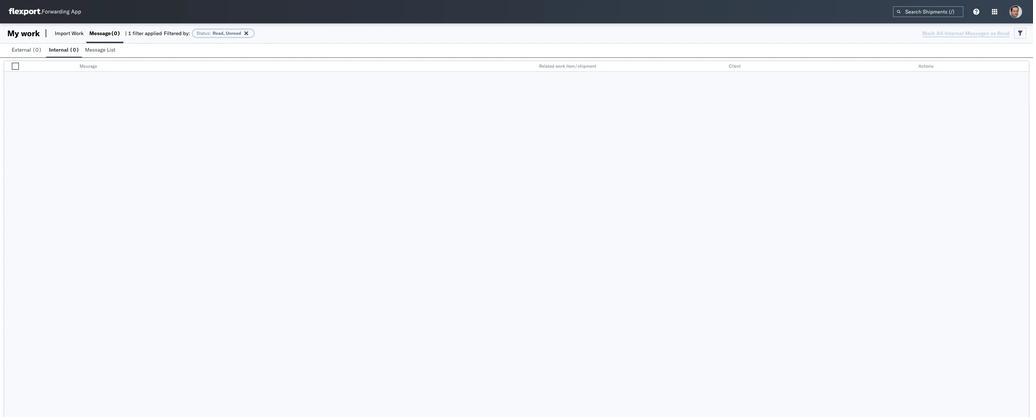 Task type: describe. For each thing, give the bounding box(es) containing it.
applied
[[145, 30, 162, 37]]

1 resize handle column header from the left
[[53, 61, 61, 72]]

message list
[[85, 47, 115, 53]]

(0) for message (0)
[[111, 30, 120, 37]]

:
[[210, 30, 211, 36]]

work for my
[[21, 28, 40, 38]]

resize handle column header for client
[[907, 61, 916, 72]]

message list button
[[82, 43, 120, 57]]

internal (0)
[[49, 47, 79, 53]]

| 1 filter applied filtered by:
[[125, 30, 190, 37]]

resize handle column header for message
[[527, 61, 536, 72]]

my
[[7, 28, 19, 38]]

forwarding
[[42, 8, 70, 15]]

resize handle column header for related work item/shipment
[[717, 61, 726, 72]]

(0) for external (0)
[[32, 47, 42, 53]]

resize handle column header for actions
[[1021, 61, 1029, 72]]

|
[[125, 30, 127, 37]]

status
[[197, 30, 210, 36]]

status : read, unread
[[197, 30, 241, 36]]



Task type: vqa. For each thing, say whether or not it's contained in the screenshot.
client
yes



Task type: locate. For each thing, give the bounding box(es) containing it.
work for related
[[556, 63, 565, 69]]

2 resize handle column header from the left
[[527, 61, 536, 72]]

1 horizontal spatial (0)
[[70, 47, 79, 53]]

external
[[12, 47, 31, 53]]

internal
[[49, 47, 68, 53]]

by:
[[183, 30, 190, 37]]

None checkbox
[[12, 63, 19, 70]]

filtered
[[164, 30, 182, 37]]

import work
[[55, 30, 84, 37]]

message down 'message list' button
[[80, 63, 97, 69]]

work
[[72, 30, 84, 37]]

forwarding app
[[42, 8, 81, 15]]

work
[[21, 28, 40, 38], [556, 63, 565, 69]]

work up the external (0)
[[21, 28, 40, 38]]

message up message list
[[89, 30, 111, 37]]

message inside button
[[85, 47, 106, 53]]

work right "related"
[[556, 63, 565, 69]]

message left list
[[85, 47, 106, 53]]

import
[[55, 30, 70, 37]]

import work button
[[52, 23, 87, 43]]

message for list
[[85, 47, 106, 53]]

1 vertical spatial message
[[85, 47, 106, 53]]

client
[[729, 63, 741, 69]]

0 vertical spatial work
[[21, 28, 40, 38]]

(0) for internal (0)
[[70, 47, 79, 53]]

message for (0)
[[89, 30, 111, 37]]

resize handle column header
[[53, 61, 61, 72], [527, 61, 536, 72], [717, 61, 726, 72], [907, 61, 916, 72], [1021, 61, 1029, 72]]

filter
[[133, 30, 144, 37]]

(0) left | on the left of page
[[111, 30, 120, 37]]

(0) right internal
[[70, 47, 79, 53]]

related
[[540, 63, 555, 69]]

2 horizontal spatial (0)
[[111, 30, 120, 37]]

0 vertical spatial message
[[89, 30, 111, 37]]

1 horizontal spatial work
[[556, 63, 565, 69]]

1
[[128, 30, 131, 37]]

(0) right external
[[32, 47, 42, 53]]

my work
[[7, 28, 40, 38]]

2 vertical spatial message
[[80, 63, 97, 69]]

forwarding app link
[[9, 8, 81, 15]]

unread
[[226, 30, 241, 36]]

app
[[71, 8, 81, 15]]

message (0)
[[89, 30, 120, 37]]

1 vertical spatial work
[[556, 63, 565, 69]]

external (0)
[[12, 47, 42, 53]]

external (0) button
[[9, 43, 46, 57]]

0 horizontal spatial (0)
[[32, 47, 42, 53]]

actions
[[919, 63, 934, 69]]

4 resize handle column header from the left
[[907, 61, 916, 72]]

message
[[89, 30, 111, 37], [85, 47, 106, 53], [80, 63, 97, 69]]

related work item/shipment
[[540, 63, 597, 69]]

3 resize handle column header from the left
[[717, 61, 726, 72]]

Search Shipments (/) text field
[[894, 6, 964, 17]]

read,
[[213, 30, 225, 36]]

0 horizontal spatial work
[[21, 28, 40, 38]]

5 resize handle column header from the left
[[1021, 61, 1029, 72]]

flexport. image
[[9, 8, 42, 15]]

(0)
[[111, 30, 120, 37], [32, 47, 42, 53], [70, 47, 79, 53]]

list
[[107, 47, 115, 53]]

item/shipment
[[567, 63, 597, 69]]

internal (0) button
[[46, 43, 82, 57]]



